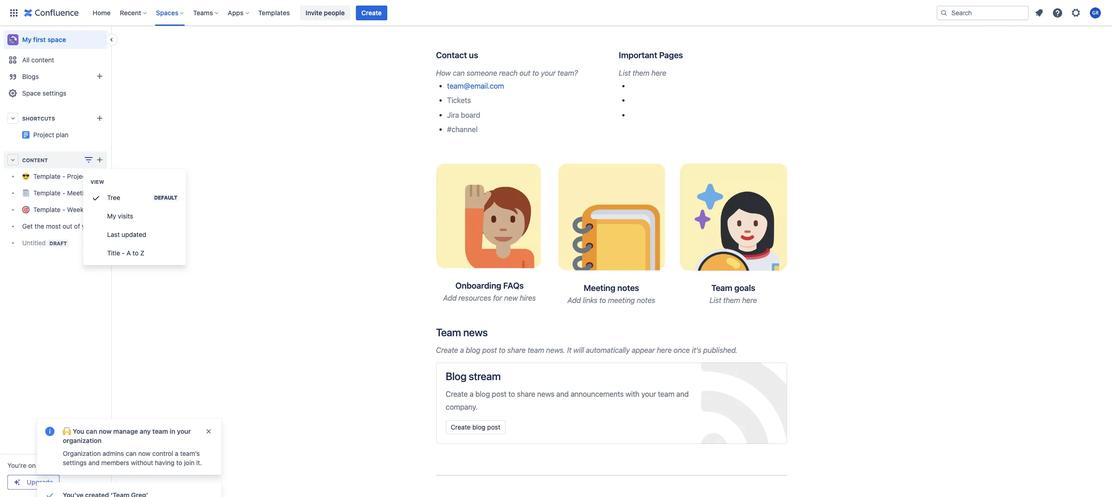 Task type: describe. For each thing, give the bounding box(es) containing it.
space settings
[[22, 89, 66, 97]]

add for onboarding
[[444, 294, 457, 302]]

to inside create a blog post to share news and announcements with your team and company.
[[509, 390, 515, 398]]

my for my visits
[[107, 212, 116, 220]]

space inside the my first space link
[[48, 36, 66, 43]]

jira
[[447, 111, 459, 119]]

template for template - project plan
[[33, 173, 61, 180]]

meeting
[[608, 296, 635, 304]]

settings inside space settings link
[[43, 89, 66, 97]]

search image
[[941, 9, 949, 16]]

resources
[[459, 294, 492, 302]]

recent
[[120, 9, 141, 16]]

team@email.com link
[[447, 82, 504, 90]]

1 vertical spatial the
[[38, 462, 47, 469]]

upgrade
[[27, 478, 53, 486]]

it.
[[196, 459, 202, 467]]

on
[[28, 462, 36, 469]]

important pages
[[619, 50, 684, 60]]

your inside tree
[[82, 222, 95, 230]]

create a page image
[[94, 154, 105, 165]]

title - a to z button
[[83, 244, 186, 262]]

global element
[[6, 0, 936, 26]]

all
[[22, 56, 30, 64]]

space inside get the most out of your team space link
[[113, 222, 131, 230]]

blogs link
[[4, 68, 107, 85]]

my visits
[[107, 212, 133, 220]]

meeting inside tree
[[67, 189, 91, 197]]

0 vertical spatial plan
[[90, 173, 103, 180]]

goals
[[735, 283, 756, 293]]

contact
[[436, 50, 467, 60]]

blog
[[446, 370, 467, 382]]

us
[[469, 50, 479, 60]]

🙌 you can now manage any team in your organization
[[63, 427, 191, 444]]

create a blog image
[[94, 71, 105, 82]]

change view image
[[83, 154, 94, 165]]

board
[[461, 111, 481, 119]]

stream
[[469, 370, 501, 382]]

of
[[74, 222, 80, 230]]

with
[[626, 390, 640, 398]]

0 vertical spatial list them here
[[619, 69, 667, 77]]

Search field
[[937, 5, 1030, 20]]

team news
[[436, 326, 488, 339]]

organization
[[63, 450, 101, 457]]

it
[[568, 346, 572, 355]]

template - project plan link
[[4, 168, 107, 185]]

teams button
[[191, 5, 222, 20]]

announcements
[[571, 390, 624, 398]]

create for create blog post
[[451, 423, 471, 431]]

notification icon image
[[1034, 7, 1046, 18]]

now for control
[[138, 450, 151, 457]]

members
[[101, 459, 129, 467]]

a inside organization admins can now control a team's settings and members without having to join it.
[[175, 450, 179, 457]]

team's
[[180, 450, 200, 457]]

without
[[131, 459, 153, 467]]

home
[[93, 9, 111, 16]]

success image
[[44, 490, 55, 497]]

post inside button
[[488, 423, 501, 431]]

settings icon image
[[1071, 7, 1082, 18]]

invite
[[306, 9, 322, 16]]

team for team news
[[436, 326, 461, 339]]

- for a
[[122, 249, 125, 257]]

now for manage
[[99, 427, 112, 435]]

your left team?
[[541, 69, 556, 77]]

all content
[[22, 56, 54, 64]]

invite people
[[306, 9, 345, 16]]

will
[[574, 346, 584, 355]]

onboarding faqs add resources for new hires
[[444, 280, 536, 302]]

1 horizontal spatial them
[[724, 296, 741, 305]]

weekly
[[67, 206, 89, 214]]

0 horizontal spatial plan
[[64, 462, 77, 469]]

team inside create a blog post to share news and announcements with your team and company.
[[658, 390, 675, 398]]

- for project
[[62, 173, 65, 180]]

team for team goals
[[712, 283, 733, 293]]

manage
[[113, 427, 138, 435]]

to inside 'button'
[[133, 249, 139, 257]]

1 vertical spatial list
[[710, 296, 722, 305]]

template - project plan
[[33, 173, 103, 180]]

out inside space "element"
[[63, 222, 72, 230]]

news.
[[547, 346, 566, 355]]

appswitcher icon image
[[8, 7, 19, 18]]

default
[[154, 195, 177, 201]]

a for create a blog post to share news and announcements with your team and company.
[[470, 390, 474, 398]]

appear
[[632, 346, 655, 355]]

template - meeting notes
[[33, 189, 110, 197]]

space settings link
[[4, 85, 107, 102]]

home link
[[90, 5, 113, 20]]

tree inside space "element"
[[4, 168, 131, 251]]

my first space
[[22, 36, 66, 43]]

spaces
[[156, 9, 179, 16]]

you
[[73, 427, 84, 435]]

0 vertical spatial out
[[520, 69, 531, 77]]

reach
[[499, 69, 518, 77]]

draft
[[49, 240, 67, 246]]

help icon image
[[1053, 7, 1064, 18]]

template for template - meeting notes
[[33, 189, 61, 197]]

create a blog post to share news and announcements with your team and company.
[[446, 390, 689, 411]]

banner containing home
[[0, 0, 1113, 26]]

last
[[107, 231, 120, 238]]

control
[[152, 450, 173, 457]]

new
[[505, 294, 518, 302]]

free
[[49, 462, 63, 469]]

upgrade button
[[8, 475, 59, 489]]

your profile and preferences image
[[1091, 7, 1102, 18]]

info image
[[44, 426, 55, 437]]

updated
[[122, 231, 146, 238]]

to inside meeting notes add links to meeting notes
[[600, 296, 607, 304]]

content
[[31, 56, 54, 64]]

faqs
[[504, 280, 524, 291]]

create for create
[[362, 9, 382, 16]]

published.
[[704, 346, 738, 355]]

blog stream
[[446, 370, 501, 382]]

share for team
[[508, 346, 526, 355]]

#channel
[[447, 125, 478, 134]]

onboarding
[[456, 280, 502, 291]]

2 horizontal spatial and
[[677, 390, 689, 398]]

title
[[107, 249, 120, 257]]

apps button
[[225, 5, 253, 20]]

dismiss image
[[205, 428, 213, 435]]

the inside get the most out of your team space link
[[35, 222, 44, 230]]

most
[[46, 222, 61, 230]]

your inside create a blog post to share news and announcements with your team and company.
[[642, 390, 657, 398]]

team?
[[558, 69, 578, 77]]

automatically
[[586, 346, 630, 355]]

you're
[[7, 462, 26, 469]]

meeting inside meeting notes add links to meeting notes
[[584, 283, 616, 293]]

space element
[[0, 0, 1113, 497]]

contact us
[[436, 50, 479, 60]]

blog for create a blog post to share news and announcements with your team and company.
[[476, 390, 490, 398]]

any
[[140, 427, 151, 435]]

first
[[33, 36, 46, 43]]

recent button
[[117, 5, 151, 20]]



Task type: vqa. For each thing, say whether or not it's contained in the screenshot.
the settings
yes



Task type: locate. For each thing, give the bounding box(es) containing it.
template up most
[[33, 206, 61, 214]]

list down the important
[[619, 69, 631, 77]]

0 horizontal spatial meeting
[[67, 189, 91, 197]]

settings inside organization admins can now control a team's settings and members without having to join it.
[[63, 459, 87, 467]]

a down team news
[[460, 346, 464, 355]]

here
[[652, 69, 667, 77], [743, 296, 758, 305], [657, 346, 672, 355]]

0 horizontal spatial them
[[633, 69, 650, 77]]

shortcuts button
[[4, 110, 107, 127]]

for
[[493, 294, 503, 302]]

my inside button
[[107, 212, 116, 220]]

team left in
[[153, 427, 168, 435]]

2 horizontal spatial a
[[470, 390, 474, 398]]

invite people button
[[300, 5, 351, 20]]

out right reach
[[520, 69, 531, 77]]

post for team
[[483, 346, 497, 355]]

template for template - weekly status report
[[33, 206, 61, 214]]

blog for create a blog post to share team news. it will automatically appear here once it's published.
[[466, 346, 481, 355]]

get the most out of your team space
[[22, 222, 131, 230]]

news down news.
[[538, 390, 555, 398]]

2 vertical spatial notes
[[637, 296, 656, 304]]

team left news.
[[528, 346, 545, 355]]

banner
[[0, 0, 1113, 26]]

2 template from the top
[[33, 189, 61, 197]]

your inside "🙌 you can now manage any team in your organization"
[[177, 427, 191, 435]]

can for your
[[86, 427, 97, 435]]

2 horizontal spatial can
[[453, 69, 465, 77]]

my left first
[[22, 36, 32, 43]]

teams
[[193, 9, 213, 16]]

my first space link
[[4, 30, 107, 49]]

1 horizontal spatial a
[[460, 346, 464, 355]]

news inside create a blog post to share news and announcements with your team and company.
[[538, 390, 555, 398]]

team left "goals"
[[712, 283, 733, 293]]

create
[[362, 9, 382, 16], [436, 346, 459, 355], [446, 390, 468, 398], [451, 423, 471, 431]]

0 vertical spatial settings
[[43, 89, 66, 97]]

blog down team news
[[466, 346, 481, 355]]

0 vertical spatial template
[[33, 173, 61, 180]]

blog down stream
[[476, 390, 490, 398]]

create up company.
[[446, 390, 468, 398]]

selected image
[[91, 192, 102, 203]]

can right you at left bottom
[[86, 427, 97, 435]]

1 vertical spatial here
[[743, 296, 758, 305]]

0 vertical spatial blog
[[466, 346, 481, 355]]

1 template from the top
[[33, 173, 61, 180]]

add left links
[[568, 296, 581, 304]]

a for create a blog post to share team news. it will automatically appear here once it's published.
[[460, 346, 464, 355]]

share for news
[[517, 390, 536, 398]]

1 horizontal spatial out
[[520, 69, 531, 77]]

links
[[583, 296, 598, 304]]

1 vertical spatial my
[[107, 212, 116, 220]]

0 vertical spatial can
[[453, 69, 465, 77]]

2 vertical spatial here
[[657, 346, 672, 355]]

and inside organization admins can now control a team's settings and members without having to join it.
[[89, 459, 100, 467]]

list
[[619, 69, 631, 77], [710, 296, 722, 305]]

- up template - weekly status report link
[[62, 189, 65, 197]]

0 vertical spatial meeting
[[67, 189, 91, 197]]

blog
[[466, 346, 481, 355], [476, 390, 490, 398], [473, 423, 486, 431]]

share inside create a blog post to share news and announcements with your team and company.
[[517, 390, 536, 398]]

0 vertical spatial team
[[712, 283, 733, 293]]

1 vertical spatial post
[[492, 390, 507, 398]]

admins
[[103, 450, 124, 457]]

0 horizontal spatial list
[[619, 69, 631, 77]]

team goals
[[712, 283, 756, 293]]

tree
[[4, 168, 131, 251]]

create for create a blog post to share team news. it will automatically appear here once it's published.
[[436, 346, 459, 355]]

here down "goals"
[[743, 296, 758, 305]]

important
[[619, 50, 658, 60]]

blogs
[[22, 73, 39, 80]]

1 horizontal spatial now
[[138, 450, 151, 457]]

1 vertical spatial notes
[[618, 283, 640, 293]]

create blog post
[[451, 423, 501, 431]]

your right with
[[642, 390, 657, 398]]

- left a on the bottom of the page
[[122, 249, 125, 257]]

1 horizontal spatial plan
[[90, 173, 103, 180]]

a
[[460, 346, 464, 355], [470, 390, 474, 398], [175, 450, 179, 457]]

having
[[155, 459, 175, 467]]

1 horizontal spatial my
[[107, 212, 116, 220]]

meeting up weekly
[[67, 189, 91, 197]]

and down once on the bottom
[[677, 390, 689, 398]]

2 vertical spatial a
[[175, 450, 179, 457]]

your right of
[[82, 222, 95, 230]]

a up company.
[[470, 390, 474, 398]]

jira board
[[447, 111, 481, 119]]

and left announcements
[[557, 390, 569, 398]]

0 vertical spatial the
[[35, 222, 44, 230]]

create blog post button
[[446, 420, 506, 434]]

tickets
[[447, 96, 471, 105]]

the right on
[[38, 462, 47, 469]]

here left once on the bottom
[[657, 346, 672, 355]]

team up last
[[97, 222, 112, 230]]

template down template - project plan link
[[33, 189, 61, 197]]

blog down company.
[[473, 423, 486, 431]]

0 horizontal spatial news
[[464, 326, 488, 339]]

1 vertical spatial template
[[33, 189, 61, 197]]

get the most out of your team space link
[[4, 218, 131, 235]]

tree containing template - project plan
[[4, 168, 131, 251]]

0 vertical spatial space
[[48, 36, 66, 43]]

to
[[533, 69, 539, 77], [133, 249, 139, 257], [600, 296, 607, 304], [499, 346, 506, 355], [509, 390, 515, 398], [176, 459, 182, 467]]

2 vertical spatial template
[[33, 206, 61, 214]]

blog inside create a blog post to share news and announcements with your team and company.
[[476, 390, 490, 398]]

1 vertical spatial share
[[517, 390, 536, 398]]

get
[[22, 222, 33, 230]]

someone
[[467, 69, 498, 77]]

to inside organization admins can now control a team's settings and members without having to join it.
[[176, 459, 182, 467]]

notes down view
[[93, 189, 110, 197]]

3 template from the top
[[33, 206, 61, 214]]

1 vertical spatial now
[[138, 450, 151, 457]]

plan right free
[[64, 462, 77, 469]]

1 vertical spatial out
[[63, 222, 72, 230]]

create down company.
[[451, 423, 471, 431]]

1 horizontal spatial space
[[113, 222, 131, 230]]

last updated button
[[83, 225, 186, 244]]

- for meeting
[[62, 189, 65, 197]]

create inside global element
[[362, 9, 382, 16]]

1 vertical spatial team
[[436, 326, 461, 339]]

template
[[33, 173, 61, 180], [33, 189, 61, 197], [33, 206, 61, 214]]

tree
[[107, 194, 120, 201]]

my for my first space
[[22, 36, 32, 43]]

now up without
[[138, 450, 151, 457]]

confluence image
[[24, 7, 79, 18], [24, 7, 79, 18]]

1 vertical spatial space
[[113, 222, 131, 230]]

create a blog post to share team news. it will automatically appear here once it's published.
[[436, 346, 738, 355]]

1 vertical spatial blog
[[476, 390, 490, 398]]

1 vertical spatial news
[[538, 390, 555, 398]]

1 horizontal spatial team
[[712, 283, 733, 293]]

0 vertical spatial a
[[460, 346, 464, 355]]

1 vertical spatial can
[[86, 427, 97, 435]]

your right in
[[177, 427, 191, 435]]

2 vertical spatial post
[[488, 423, 501, 431]]

join
[[184, 459, 195, 467]]

post
[[483, 346, 497, 355], [492, 390, 507, 398], [488, 423, 501, 431]]

them down the important
[[633, 69, 650, 77]]

content button
[[4, 152, 107, 168]]

1 vertical spatial a
[[470, 390, 474, 398]]

view
[[91, 179, 104, 185]]

team for 🙌 you can now manage any team in your organization
[[153, 427, 168, 435]]

0 vertical spatial news
[[464, 326, 488, 339]]

1 vertical spatial meeting
[[584, 283, 616, 293]]

1 vertical spatial plan
[[64, 462, 77, 469]]

the
[[35, 222, 44, 230], [38, 462, 47, 469]]

team for create a blog post to share team news. it will automatically appear here once it's published.
[[528, 346, 545, 355]]

can for and
[[126, 450, 137, 457]]

0 vertical spatial list
[[619, 69, 631, 77]]

0 horizontal spatial space
[[48, 36, 66, 43]]

team inside space "element"
[[97, 222, 112, 230]]

can up without
[[126, 450, 137, 457]]

-
[[62, 173, 65, 180], [62, 189, 65, 197], [62, 206, 65, 214], [122, 249, 125, 257]]

company.
[[446, 403, 478, 411]]

now left manage
[[99, 427, 112, 435]]

0 vertical spatial now
[[99, 427, 112, 435]]

news down resources
[[464, 326, 488, 339]]

templates link
[[256, 5, 293, 20]]

0 vertical spatial them
[[633, 69, 650, 77]]

team@email.com
[[447, 82, 504, 90]]

team right with
[[658, 390, 675, 398]]

the right get
[[35, 222, 44, 230]]

0 vertical spatial notes
[[93, 189, 110, 197]]

template - meeting notes link
[[4, 185, 110, 201]]

hires
[[520, 294, 536, 302]]

notes right "meeting"
[[637, 296, 656, 304]]

share
[[508, 346, 526, 355], [517, 390, 536, 398]]

0 horizontal spatial list them here
[[619, 69, 667, 77]]

can inside organization admins can now control a team's settings and members without having to join it.
[[126, 450, 137, 457]]

1 vertical spatial list them here
[[710, 296, 758, 305]]

how
[[436, 69, 451, 77]]

can right how
[[453, 69, 465, 77]]

0 vertical spatial share
[[508, 346, 526, 355]]

space right first
[[48, 36, 66, 43]]

1 vertical spatial settings
[[63, 459, 87, 467]]

can inside "🙌 you can now manage any team in your organization"
[[86, 427, 97, 435]]

spaces button
[[153, 5, 188, 20]]

plan down create a page icon
[[90, 173, 103, 180]]

1 horizontal spatial add
[[568, 296, 581, 304]]

my left visits
[[107, 212, 116, 220]]

create right people
[[362, 9, 382, 16]]

a inside create a blog post to share news and announcements with your team and company.
[[470, 390, 474, 398]]

0 horizontal spatial my
[[22, 36, 32, 43]]

1 horizontal spatial meeting
[[584, 283, 616, 293]]

content
[[22, 157, 48, 163]]

team for get the most out of your team space
[[97, 222, 112, 230]]

visits
[[118, 212, 133, 220]]

here down important pages at right top
[[652, 69, 667, 77]]

create inside create a blog post to share news and announcements with your team and company.
[[446, 390, 468, 398]]

0 horizontal spatial out
[[63, 222, 72, 230]]

0 vertical spatial here
[[652, 69, 667, 77]]

notes inside the template - meeting notes link
[[93, 189, 110, 197]]

🙌
[[63, 427, 71, 435]]

notes up "meeting"
[[618, 283, 640, 293]]

a
[[127, 249, 131, 257]]

space up last updated
[[113, 222, 131, 230]]

now inside organization admins can now control a team's settings and members without having to join it.
[[138, 450, 151, 457]]

create down team news
[[436, 346, 459, 355]]

and down organization
[[89, 459, 100, 467]]

0 vertical spatial post
[[483, 346, 497, 355]]

blog inside button
[[473, 423, 486, 431]]

1 horizontal spatial and
[[557, 390, 569, 398]]

templates
[[259, 9, 290, 16]]

list them here down the important
[[619, 69, 667, 77]]

meeting
[[67, 189, 91, 197], [584, 283, 616, 293]]

out
[[520, 69, 531, 77], [63, 222, 72, 230]]

0 horizontal spatial and
[[89, 459, 100, 467]]

settings down organization
[[63, 459, 87, 467]]

- left project
[[62, 173, 65, 180]]

0 horizontal spatial team
[[436, 326, 461, 339]]

space
[[22, 89, 41, 97]]

post inside create a blog post to share news and announcements with your team and company.
[[492, 390, 507, 398]]

add inside onboarding faqs add resources for new hires
[[444, 294, 457, 302]]

1 vertical spatial them
[[724, 296, 741, 305]]

2 vertical spatial can
[[126, 450, 137, 457]]

view group
[[83, 169, 186, 265]]

team inside "🙌 you can now manage any team in your organization"
[[153, 427, 168, 435]]

draft link
[[4, 235, 107, 251]]

add left resources
[[444, 294, 457, 302]]

and
[[557, 390, 569, 398], [677, 390, 689, 398], [89, 459, 100, 467]]

post for news
[[492, 390, 507, 398]]

- for weekly
[[62, 206, 65, 214]]

pages
[[660, 50, 684, 60]]

template - project plan image
[[22, 131, 30, 139]]

add for meeting
[[568, 296, 581, 304]]

create for create a blog post to share news and announcements with your team and company.
[[446, 390, 468, 398]]

team down resources
[[436, 326, 461, 339]]

add inside meeting notes add links to meeting notes
[[568, 296, 581, 304]]

meeting up links
[[584, 283, 616, 293]]

now
[[99, 427, 112, 435], [138, 450, 151, 457]]

title - a to z
[[107, 249, 145, 257]]

out left of
[[63, 222, 72, 230]]

can
[[453, 69, 465, 77], [86, 427, 97, 435], [126, 450, 137, 457]]

now inside "🙌 you can now manage any team in your organization"
[[99, 427, 112, 435]]

1 horizontal spatial can
[[126, 450, 137, 457]]

- inside 'button'
[[122, 249, 125, 257]]

z
[[140, 249, 145, 257]]

0 horizontal spatial a
[[175, 450, 179, 457]]

0 horizontal spatial can
[[86, 427, 97, 435]]

1 horizontal spatial list them here
[[710, 296, 758, 305]]

1 horizontal spatial list
[[710, 296, 722, 305]]

list them here down the team goals
[[710, 296, 758, 305]]

0 horizontal spatial add
[[444, 294, 457, 302]]

a left team's
[[175, 450, 179, 457]]

0 vertical spatial my
[[22, 36, 32, 43]]

status
[[90, 206, 109, 214]]

them down the team goals
[[724, 296, 741, 305]]

- left weekly
[[62, 206, 65, 214]]

settings down blogs link on the left top of the page
[[43, 89, 66, 97]]

2 vertical spatial blog
[[473, 423, 486, 431]]

template down content dropdown button at the left top of the page
[[33, 173, 61, 180]]

premium image
[[13, 479, 21, 486]]

my inside space "element"
[[22, 36, 32, 43]]

1 horizontal spatial news
[[538, 390, 555, 398]]

report
[[111, 206, 129, 214]]

0 horizontal spatial now
[[99, 427, 112, 435]]

it's
[[692, 346, 702, 355]]

list down the team goals
[[710, 296, 722, 305]]

create inside button
[[451, 423, 471, 431]]



